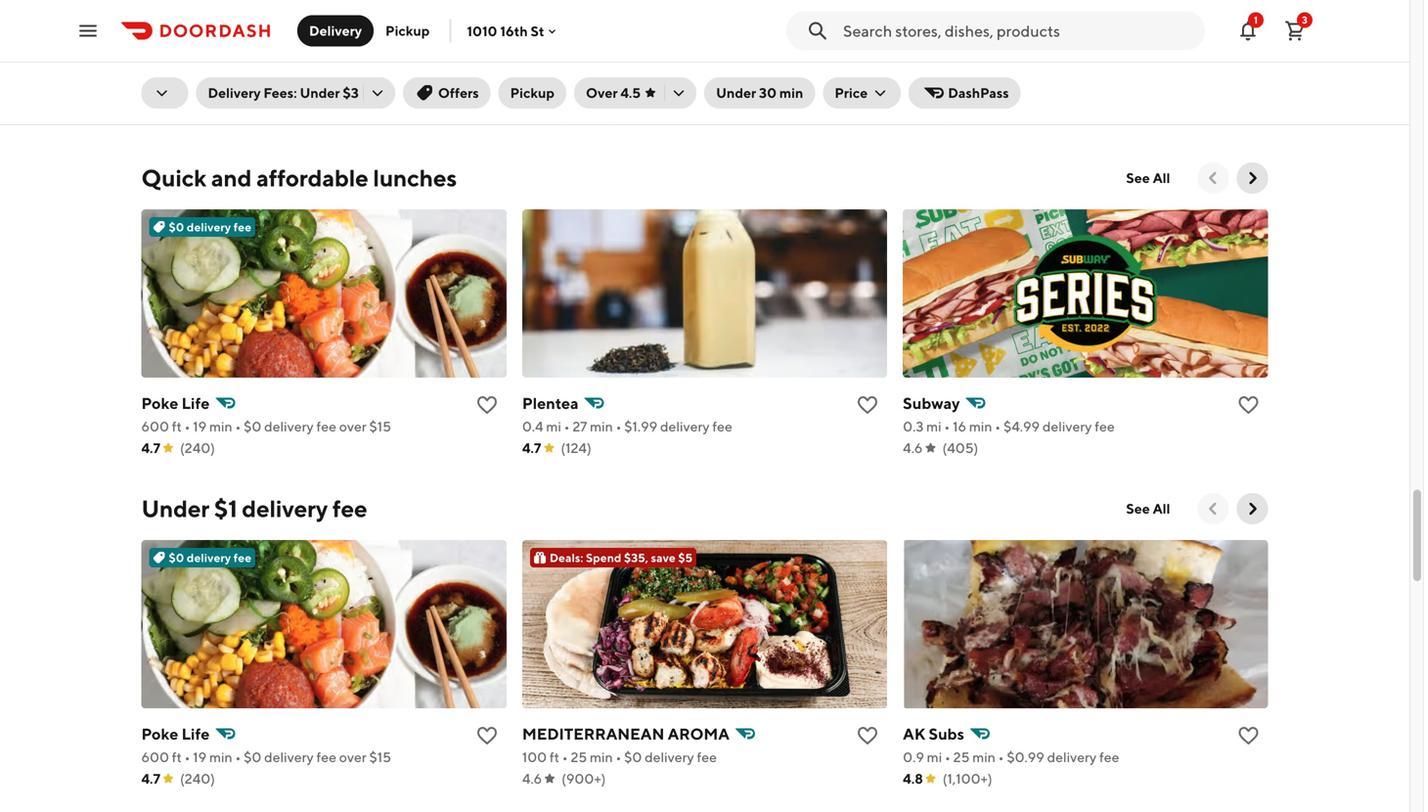 Task type: vqa. For each thing, say whether or not it's contained in the screenshot.
the bottommost poke life
yes



Task type: locate. For each thing, give the bounding box(es) containing it.
mi for ak subs
[[927, 749, 942, 765]]

4.8
[[141, 109, 162, 125], [522, 109, 542, 125], [903, 109, 923, 125], [903, 771, 923, 787]]

pickup right delivery button
[[386, 23, 430, 39]]

25 up (900+)
[[571, 749, 587, 765]]

quick
[[141, 164, 207, 192]]

affordable
[[256, 164, 369, 192]]

under for under $1 delivery fee
[[141, 495, 209, 523]]

ft for under
[[172, 749, 182, 765]]

delivery
[[309, 23, 362, 39], [208, 85, 261, 101]]

delivery
[[278, 88, 328, 104], [658, 88, 708, 104], [1041, 88, 1090, 104], [187, 220, 231, 234], [264, 418, 314, 435], [660, 418, 710, 435], [1043, 418, 1092, 435], [242, 495, 328, 523], [187, 551, 231, 565], [264, 749, 314, 765], [645, 749, 694, 765], [1048, 749, 1097, 765]]

25
[[949, 88, 965, 104], [571, 749, 587, 765], [954, 749, 970, 765]]

$15
[[369, 418, 391, 435], [369, 749, 391, 765]]

quick and affordable lunches link
[[141, 163, 457, 194]]

0 vertical spatial pickup button
[[374, 15, 442, 46]]

seafood
[[560, 63, 621, 82]]

1.3 mi • 25 min • $2.99 delivery fee
[[903, 88, 1113, 104]]

min inside button
[[780, 85, 804, 101]]

4.8 for gai chicken rice
[[903, 109, 923, 125]]

all
[[1153, 170, 1171, 186], [1153, 501, 1171, 517]]

4.8 down 0.9
[[903, 771, 923, 787]]

0 horizontal spatial click to add this store to your saved list image
[[475, 724, 499, 748]]

0 vertical spatial see all
[[1127, 170, 1171, 186]]

deals:
[[550, 551, 584, 565]]

1 previous button of carousel image from the top
[[1204, 168, 1224, 188]]

0 vertical spatial click to add this store to your saved list image
[[856, 63, 880, 86]]

mi
[[160, 88, 176, 104], [542, 88, 557, 104], [922, 88, 937, 104], [546, 418, 562, 435], [927, 418, 942, 435], [927, 749, 942, 765]]

delivery up $3 on the left of the page
[[309, 23, 362, 39]]

0 vertical spatial $15
[[369, 418, 391, 435]]

4.7 for under $1 delivery fee
[[141, 771, 160, 787]]

4.8 down 1.4
[[522, 109, 542, 125]]

mi for gai chicken rice
[[922, 88, 937, 104]]

$​0
[[244, 418, 262, 435], [244, 749, 262, 765], [624, 749, 642, 765]]

previous button of carousel image for lunches
[[1204, 168, 1224, 188]]

mi for basa seafood express
[[542, 88, 557, 104]]

1.3 for rooster & rice
[[141, 88, 158, 104]]

4.6 for mediterranean aroma
[[522, 771, 542, 787]]

1 vertical spatial pickup button
[[499, 77, 567, 109]]

4.6 down "0.3"
[[903, 440, 923, 456]]

1 vertical spatial see all link
[[1115, 493, 1182, 525]]

0.4
[[522, 418, 544, 435]]

mi right "0.3"
[[927, 418, 942, 435]]

1 vertical spatial 600 ft • 19 min • $​0 delivery fee over $15
[[141, 749, 391, 765]]

dashpass
[[948, 85, 1009, 101]]

click to add this store to your saved list image for mediterranean aroma
[[856, 724, 880, 748]]

see
[[1127, 170, 1150, 186], [1127, 501, 1150, 517]]

1 horizontal spatial 1.3
[[903, 88, 919, 104]]

(240)
[[180, 440, 215, 456], [180, 771, 215, 787]]

0 vertical spatial over
[[339, 418, 367, 435]]

25 for gai
[[949, 88, 965, 104]]

600
[[141, 418, 169, 435], [141, 749, 169, 765]]

25 for ak
[[954, 749, 970, 765]]

1 $0 delivery fee from the top
[[169, 220, 252, 234]]

rice right "&"
[[216, 63, 248, 82]]

3
[[1302, 14, 1308, 25]]

1 next button of carousel image from the top
[[1243, 168, 1263, 188]]

1.3 mi • 29 min • $3.99 delivery fee
[[141, 88, 351, 104]]

over
[[339, 418, 367, 435], [339, 749, 367, 765]]

1 (240) from the top
[[180, 440, 215, 456]]

4.6 down 100
[[522, 771, 542, 787]]

1 $15 from the top
[[369, 418, 391, 435]]

fee
[[331, 88, 351, 104], [711, 88, 731, 104], [1093, 88, 1113, 104], [234, 220, 252, 234], [317, 418, 337, 435], [713, 418, 733, 435], [1095, 418, 1115, 435], [333, 495, 367, 523], [234, 551, 252, 565], [317, 749, 337, 765], [697, 749, 717, 765], [1100, 749, 1120, 765]]

2 horizontal spatial under
[[716, 85, 757, 101]]

19
[[193, 418, 207, 435], [193, 749, 207, 765]]

price button
[[823, 77, 901, 109]]

2 (240) from the top
[[180, 771, 215, 787]]

2 rice from the left
[[996, 63, 1028, 82]]

life
[[182, 394, 210, 413], [182, 725, 210, 743]]

see all link
[[1115, 163, 1182, 194], [1115, 493, 1182, 525]]

mi right 1.4
[[542, 88, 557, 104]]

1 horizontal spatial $2.99
[[1002, 88, 1038, 104]]

0 vertical spatial previous button of carousel image
[[1204, 168, 1224, 188]]

$2.99 for rice
[[1002, 88, 1038, 104]]

aroma
[[668, 725, 730, 743]]

2 see all link from the top
[[1115, 493, 1182, 525]]

click to add this store to your saved list image for poke life
[[475, 724, 499, 748]]

click to add this store to your saved list image
[[856, 63, 880, 86], [475, 724, 499, 748]]

subs
[[929, 725, 965, 743]]

1.4 mi • 27 min • $2.99 delivery fee
[[522, 88, 731, 104]]

1 vertical spatial poke life
[[141, 725, 210, 743]]

$3
[[343, 85, 359, 101]]

1 vertical spatial 4.6
[[522, 771, 542, 787]]

over
[[586, 85, 618, 101]]

$0 delivery fee
[[169, 220, 252, 234], [169, 551, 252, 565]]

1 see all link from the top
[[1115, 163, 1182, 194]]

2 $0 from the top
[[169, 551, 184, 565]]

1 vertical spatial 19
[[193, 749, 207, 765]]

2 19 from the top
[[193, 749, 207, 765]]

rice
[[216, 63, 248, 82], [996, 63, 1028, 82]]

1 see all from the top
[[1127, 170, 1171, 186]]

min
[[780, 85, 804, 101], [206, 88, 229, 104], [586, 88, 609, 104], [968, 88, 991, 104], [209, 418, 233, 435], [590, 418, 613, 435], [969, 418, 993, 435], [209, 749, 233, 765], [590, 749, 613, 765], [973, 749, 996, 765]]

(1,700+)
[[943, 109, 994, 125]]

fees:
[[264, 85, 297, 101]]

0 vertical spatial 600 ft • 19 min • $​0 delivery fee over $15
[[141, 418, 391, 435]]

27
[[568, 88, 583, 104], [573, 418, 587, 435]]

1 $0 from the top
[[169, 220, 184, 234]]

1.3 down rooster
[[141, 88, 158, 104]]

1 vertical spatial see all
[[1127, 501, 1171, 517]]

27 up (3,500+)
[[568, 88, 583, 104]]

1 horizontal spatial rice
[[996, 63, 1028, 82]]

600 for quick
[[141, 418, 169, 435]]

1010 16th st button
[[467, 23, 560, 39]]

1 vertical spatial see
[[1127, 501, 1150, 517]]

0 vertical spatial poke life
[[141, 394, 210, 413]]

subway
[[903, 394, 960, 413]]

1 vertical spatial next button of carousel image
[[1243, 499, 1263, 519]]

1 vertical spatial delivery
[[208, 85, 261, 101]]

2 see from the top
[[1127, 501, 1150, 517]]

2 poke life from the top
[[141, 725, 210, 743]]

$0 delivery fee for quick
[[169, 220, 252, 234]]

2 $2.99 from the left
[[1002, 88, 1038, 104]]

see all link for fee
[[1115, 493, 1182, 525]]

poke life for quick
[[141, 394, 210, 413]]

2 600 from the top
[[141, 749, 169, 765]]

$0 down quick
[[169, 220, 184, 234]]

0 vertical spatial 4.6
[[903, 440, 923, 456]]

click to add this store to your saved list image for plentea
[[856, 393, 880, 417]]

rice for gai chicken rice
[[996, 63, 1028, 82]]

0 horizontal spatial 1.3
[[141, 88, 158, 104]]

$0
[[169, 220, 184, 234], [169, 551, 184, 565]]

1 vertical spatial 27
[[573, 418, 587, 435]]

0 horizontal spatial under
[[141, 495, 209, 523]]

under left $3 on the left of the page
[[300, 85, 340, 101]]

$0 delivery fee for under
[[169, 551, 252, 565]]

2 over from the top
[[339, 749, 367, 765]]

poke life for under
[[141, 725, 210, 743]]

mi down gai
[[922, 88, 937, 104]]

19 for under
[[193, 749, 207, 765]]

pickup button up (3,500+)
[[499, 77, 567, 109]]

1 vertical spatial life
[[182, 725, 210, 743]]

0 horizontal spatial rice
[[216, 63, 248, 82]]

1 600 from the top
[[141, 418, 169, 435]]

pickup button up offers button
[[374, 15, 442, 46]]

1 vertical spatial previous button of carousel image
[[1204, 499, 1224, 519]]

30
[[759, 85, 777, 101]]

100
[[522, 749, 547, 765]]

4.8 down rooster
[[141, 109, 162, 125]]

1 poke life from the top
[[141, 394, 210, 413]]

click to add this store to your saved list image
[[475, 63, 499, 86], [475, 393, 499, 417], [856, 393, 880, 417], [1237, 393, 1261, 417], [856, 724, 880, 748], [1237, 724, 1261, 748]]

1 horizontal spatial click to add this store to your saved list image
[[856, 63, 880, 86]]

1.3
[[141, 88, 158, 104], [903, 88, 919, 104]]

1 vertical spatial $0
[[169, 551, 184, 565]]

2 previous button of carousel image from the top
[[1204, 499, 1224, 519]]

mi down rooster
[[160, 88, 176, 104]]

1 vertical spatial click to add this store to your saved list image
[[475, 724, 499, 748]]

poke life
[[141, 394, 210, 413], [141, 725, 210, 743]]

2 next button of carousel image from the top
[[1243, 499, 1263, 519]]

2 600 ft • 19 min • $​0 delivery fee over $15 from the top
[[141, 749, 391, 765]]

deals: spend $35, save $5
[[550, 551, 693, 565]]

delivery down "&"
[[208, 85, 261, 101]]

19 for quick
[[193, 418, 207, 435]]

mi right 0.9
[[927, 749, 942, 765]]

0 vertical spatial $0 delivery fee
[[169, 220, 252, 234]]

pickup for rightmost the pickup button
[[510, 85, 555, 101]]

1 vertical spatial all
[[1153, 501, 1171, 517]]

delivery inside button
[[309, 23, 362, 39]]

1 horizontal spatial 4.6
[[903, 440, 923, 456]]

$​0 for delivery
[[244, 749, 262, 765]]

0 vertical spatial 27
[[568, 88, 583, 104]]

all for quick and affordable lunches
[[1153, 170, 1171, 186]]

chicken
[[932, 63, 992, 82]]

$0 delivery fee down and
[[169, 220, 252, 234]]

2 all from the top
[[1153, 501, 1171, 517]]

$0 down under $1 delivery fee link
[[169, 551, 184, 565]]

click to add this store to your saved list image for subway
[[1237, 393, 1261, 417]]

under
[[300, 85, 340, 101], [716, 85, 757, 101], [141, 495, 209, 523]]

0 horizontal spatial 4.6
[[522, 771, 542, 787]]

previous button of carousel image
[[1204, 168, 1224, 188], [1204, 499, 1224, 519]]

4.6
[[903, 440, 923, 456], [522, 771, 542, 787]]

$3.99
[[240, 88, 276, 104]]

1 vertical spatial 600
[[141, 749, 169, 765]]

mediterranean
[[522, 725, 665, 743]]

mi for subway
[[927, 418, 942, 435]]

1 vertical spatial $0 delivery fee
[[169, 551, 252, 565]]

1 19 from the top
[[193, 418, 207, 435]]

2 poke from the top
[[141, 725, 178, 743]]

2 life from the top
[[182, 725, 210, 743]]

0 vertical spatial delivery
[[309, 23, 362, 39]]

600 ft • 19 min • $​0 delivery fee over $15
[[141, 418, 391, 435], [141, 749, 391, 765]]

4.8 for basa seafood express
[[522, 109, 542, 125]]

0 vertical spatial (240)
[[180, 440, 215, 456]]

1 see from the top
[[1127, 170, 1150, 186]]

1 600 ft • 19 min • $​0 delivery fee over $15 from the top
[[141, 418, 391, 435]]

0 vertical spatial next button of carousel image
[[1243, 168, 1263, 188]]

2 1.3 from the left
[[903, 88, 919, 104]]

$2.99 down gai chicken rice
[[1002, 88, 1038, 104]]

1 vertical spatial $15
[[369, 749, 391, 765]]

1 over from the top
[[339, 418, 367, 435]]

0 vertical spatial 600
[[141, 418, 169, 435]]

1 $2.99 from the left
[[620, 88, 656, 104]]

4.8 down gai
[[903, 109, 923, 125]]

4.8 for rooster & rice
[[141, 109, 162, 125]]

1 vertical spatial (240)
[[180, 771, 215, 787]]

25 down chicken
[[949, 88, 965, 104]]

plentea
[[522, 394, 579, 413]]

gai chicken rice
[[903, 63, 1028, 82]]

see for fee
[[1127, 501, 1150, 517]]

25 up (1,100+)
[[954, 749, 970, 765]]

poke
[[141, 394, 178, 413], [141, 725, 178, 743]]

all for under $1 delivery fee
[[1153, 501, 1171, 517]]

under inside button
[[716, 85, 757, 101]]

3 button
[[1276, 11, 1315, 50]]

offers
[[438, 85, 479, 101]]

27 for basa seafood express
[[568, 88, 583, 104]]

1 vertical spatial over
[[339, 749, 367, 765]]

1 horizontal spatial pickup
[[510, 85, 555, 101]]

life for under
[[182, 725, 210, 743]]

4.7
[[141, 440, 160, 456], [522, 440, 541, 456], [141, 771, 160, 787]]

see all
[[1127, 170, 1171, 186], [1127, 501, 1171, 517]]

delivery fees: under $3
[[208, 85, 359, 101]]

delivery button
[[297, 15, 374, 46]]

see all link for lunches
[[1115, 163, 1182, 194]]

0 vertical spatial pickup
[[386, 23, 430, 39]]

1
[[1254, 14, 1258, 25]]

open menu image
[[76, 19, 100, 43]]

pickup
[[386, 23, 430, 39], [510, 85, 555, 101]]

pickup down "basa"
[[510, 85, 555, 101]]

1 vertical spatial poke
[[141, 725, 178, 743]]

0 vertical spatial all
[[1153, 170, 1171, 186]]

0 vertical spatial $0
[[169, 220, 184, 234]]

(1,100+)
[[943, 771, 993, 787]]

27 up (124)
[[573, 418, 587, 435]]

600 ft • 19 min • $​0 delivery fee over $15 for delivery
[[141, 749, 391, 765]]

$0 delivery fee down "$1" in the bottom left of the page
[[169, 551, 252, 565]]

2 $15 from the top
[[369, 749, 391, 765]]

4.7 for quick and affordable lunches
[[141, 440, 160, 456]]

spend
[[586, 551, 622, 565]]

mi right 0.4
[[546, 418, 562, 435]]

0 vertical spatial see all link
[[1115, 163, 1182, 194]]

0 vertical spatial poke
[[141, 394, 178, 413]]

under left 30
[[716, 85, 757, 101]]

0 vertical spatial see
[[1127, 170, 1150, 186]]

0 horizontal spatial $2.99
[[620, 88, 656, 104]]

ak
[[903, 725, 926, 743]]

•
[[178, 88, 184, 104], [232, 88, 237, 104], [560, 88, 566, 104], [612, 88, 617, 104], [940, 88, 946, 104], [994, 88, 999, 104], [185, 418, 190, 435], [235, 418, 241, 435], [564, 418, 570, 435], [616, 418, 622, 435], [945, 418, 950, 435], [995, 418, 1001, 435], [185, 749, 190, 765], [235, 749, 241, 765], [562, 749, 568, 765], [616, 749, 622, 765], [945, 749, 951, 765], [999, 749, 1004, 765]]

600 for under
[[141, 749, 169, 765]]

27 for plentea
[[573, 418, 587, 435]]

2 $0 delivery fee from the top
[[169, 551, 252, 565]]

0.4 mi • 27 min • $1.99 delivery fee
[[522, 418, 733, 435]]

1 horizontal spatial delivery
[[309, 23, 362, 39]]

$4.99
[[1004, 418, 1040, 435]]

mi for plentea
[[546, 418, 562, 435]]

1 1.3 from the left
[[141, 88, 158, 104]]

price
[[835, 85, 868, 101]]

0 horizontal spatial delivery
[[208, 85, 261, 101]]

next button of carousel image for lunches
[[1243, 168, 1263, 188]]

2 see all from the top
[[1127, 501, 1171, 517]]

0 horizontal spatial pickup
[[386, 23, 430, 39]]

1 life from the top
[[182, 394, 210, 413]]

rice up 1.3 mi • 25 min • $2.99 delivery fee
[[996, 63, 1028, 82]]

0 vertical spatial 19
[[193, 418, 207, 435]]

$2.99
[[620, 88, 656, 104], [1002, 88, 1038, 104]]

16th
[[500, 23, 528, 39]]

1 rice from the left
[[216, 63, 248, 82]]

1.3 down gai
[[903, 88, 919, 104]]

pickup button
[[374, 15, 442, 46], [499, 77, 567, 109]]

under left "$1" in the bottom left of the page
[[141, 495, 209, 523]]

next button of carousel image
[[1243, 168, 1263, 188], [1243, 499, 1263, 519]]

1 all from the top
[[1153, 170, 1171, 186]]

under 30 min button
[[705, 77, 815, 109]]

1 poke from the top
[[141, 394, 178, 413]]

1 vertical spatial pickup
[[510, 85, 555, 101]]

previous button of carousel image for fee
[[1204, 499, 1224, 519]]

$2.99 down express at the top left of the page
[[620, 88, 656, 104]]

0 vertical spatial life
[[182, 394, 210, 413]]



Task type: describe. For each thing, give the bounding box(es) containing it.
quick and affordable lunches
[[141, 164, 457, 192]]

Store search: begin typing to search for stores available on DoorDash text field
[[843, 20, 1194, 42]]

poke for quick and affordable lunches
[[141, 394, 178, 413]]

0 horizontal spatial pickup button
[[374, 15, 442, 46]]

click to add this store to your saved list image for poke life
[[475, 393, 499, 417]]

100 ft • 25 min • $​0 delivery fee
[[522, 749, 717, 765]]

click to add this store to your saved list image for rooster & rice
[[475, 63, 499, 86]]

$1
[[214, 495, 237, 523]]

over for lunches
[[339, 418, 367, 435]]

0.9
[[903, 749, 924, 765]]

basa seafood express
[[522, 63, 681, 82]]

save
[[651, 551, 676, 565]]

and
[[211, 164, 252, 192]]

over 4.5 button
[[574, 77, 697, 109]]

gai
[[903, 63, 929, 82]]

(900+)
[[562, 771, 606, 787]]

$​0 for affordable
[[244, 418, 262, 435]]

st
[[531, 23, 545, 39]]

(405)
[[943, 440, 979, 456]]

ak subs
[[903, 725, 965, 743]]

29
[[187, 88, 203, 104]]

(3,500+)
[[562, 109, 618, 125]]

$2.99 for express
[[620, 88, 656, 104]]

4.5
[[621, 85, 641, 101]]

1.4
[[522, 88, 539, 104]]

1 items, open order cart image
[[1284, 19, 1307, 43]]

express
[[624, 63, 681, 82]]

1010
[[467, 23, 498, 39]]

0.3 mi • 16 min • $4.99 delivery fee
[[903, 418, 1115, 435]]

4.8 for ak subs
[[903, 771, 923, 787]]

delivery for delivery fees: under $3
[[208, 85, 261, 101]]

offers button
[[403, 77, 491, 109]]

1 horizontal spatial under
[[300, 85, 340, 101]]

under $1 delivery fee link
[[141, 493, 367, 525]]

(240) for quick
[[180, 440, 215, 456]]

$0 for quick
[[169, 220, 184, 234]]

mi for rooster & rice
[[160, 88, 176, 104]]

under 30 min
[[716, 85, 804, 101]]

&
[[202, 63, 212, 82]]

$15 for lunches
[[369, 418, 391, 435]]

$15 for fee
[[369, 749, 391, 765]]

rice for rooster & rice
[[216, 63, 248, 82]]

click to add this store to your saved list image for ak subs
[[1237, 724, 1261, 748]]

1010 16th st
[[467, 23, 545, 39]]

mediterranean aroma
[[522, 725, 730, 743]]

(2,600+)
[[181, 109, 236, 125]]

$0 for under
[[169, 551, 184, 565]]

basa
[[522, 63, 557, 82]]

pickup for the leftmost the pickup button
[[386, 23, 430, 39]]

0.9 mi • 25 min • $0.99 delivery fee
[[903, 749, 1120, 765]]

life for quick
[[182, 394, 210, 413]]

over 4.5
[[586, 85, 641, 101]]

rooster & rice
[[141, 63, 248, 82]]

$35,
[[624, 551, 649, 565]]

see all for quick and affordable lunches
[[1127, 170, 1171, 186]]

notification bell image
[[1237, 19, 1260, 43]]

delivery for delivery
[[309, 23, 362, 39]]

see for lunches
[[1127, 170, 1150, 186]]

next button of carousel image for fee
[[1243, 499, 1263, 519]]

1.3 for gai chicken rice
[[903, 88, 919, 104]]

ft for quick
[[172, 418, 182, 435]]

(124)
[[561, 440, 592, 456]]

$5
[[678, 551, 693, 565]]

dashpass button
[[909, 77, 1021, 109]]

$0.99
[[1007, 749, 1045, 765]]

poke for under $1 delivery fee
[[141, 725, 178, 743]]

click to add this store to your saved list image for basa seafood express
[[856, 63, 880, 86]]

under $1 delivery fee
[[141, 495, 367, 523]]

4.6 for subway
[[903, 440, 923, 456]]

lunches
[[373, 164, 457, 192]]

see all for under $1 delivery fee
[[1127, 501, 1171, 517]]

0.3
[[903, 418, 924, 435]]

1 horizontal spatial pickup button
[[499, 77, 567, 109]]

under for under 30 min
[[716, 85, 757, 101]]

$1.99
[[625, 418, 658, 435]]

rooster
[[141, 63, 199, 82]]

(240) for under
[[180, 771, 215, 787]]

over for fee
[[339, 749, 367, 765]]

25 for mediterranean
[[571, 749, 587, 765]]

16
[[953, 418, 967, 435]]

600 ft • 19 min • $​0 delivery fee over $15 for affordable
[[141, 418, 391, 435]]



